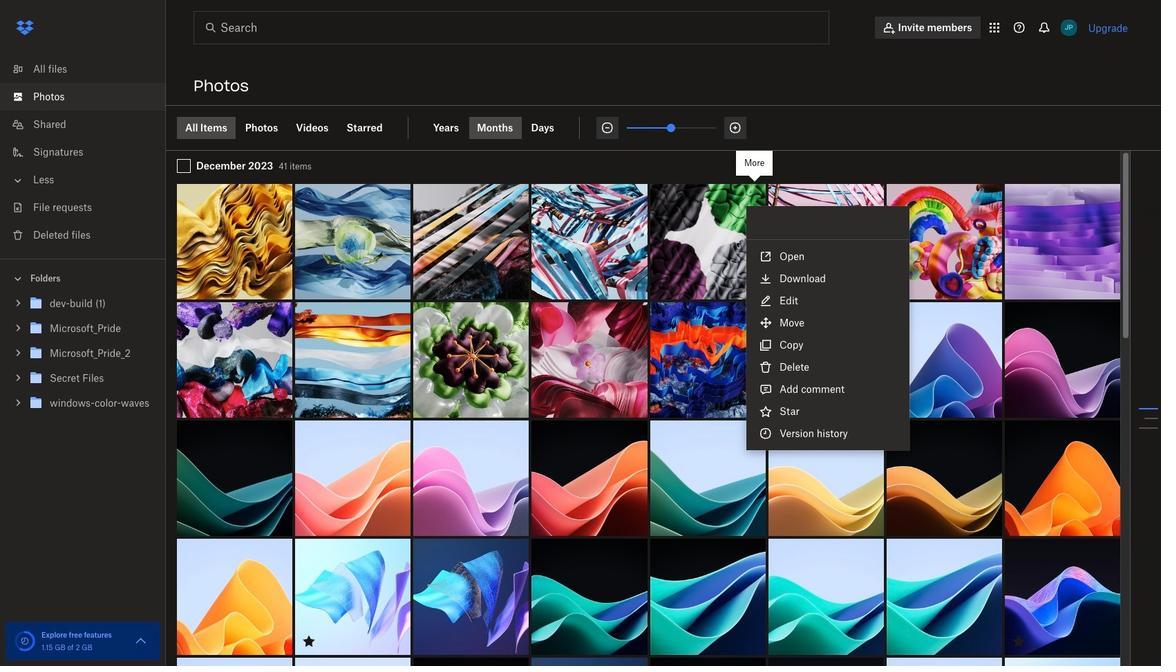 Task type: locate. For each thing, give the bounding box(es) containing it.
image - 02-green_blue_lm-4k.png 12/5/2023, 2:20:03 pm image
[[650, 421, 766, 536]]

quota usage progress bar
[[14, 630, 36, 652]]

10 menu item from the top
[[747, 423, 910, 445]]

9 menu item from the top
[[747, 400, 910, 423]]

image - 08-green_blue_lm-4k.png 12/5/2023, 2:19:23 pm image
[[769, 539, 884, 655]]

image - demifluidnew_4k.png 12/5/2023, 2:23:22 pm image
[[414, 184, 529, 300]]

image - pridewallpaper.png 12/5/2023, 2:22:29 pm image
[[887, 184, 1003, 300]]

image - 04-pink_orange_lm-4k.png 12/5/2023, 2:20:14 pm image
[[295, 421, 411, 536]]

Photo Zoom Slider range field
[[627, 127, 716, 129]]

image - aspec_4k.png 12/5/2023, 2:22:55 pm image
[[650, 184, 766, 300]]

image - sapphic_4k.png 12/5/2023, 2:21:12 pm image
[[532, 302, 648, 418]]

5 menu item from the top
[[747, 312, 910, 334]]

dropbox image
[[11, 14, 39, 41]]

image - 03-blue_purple_dm-4k.png 12/5/2023, 2:20:29 pm image
[[769, 302, 884, 418]]

image - 05-orange_lm-4k.png 12/5/2023, 2:19:45 pm image
[[177, 539, 293, 655]]

image - diamoric_4k.png 12/5/2023, 2:21:27 pm image
[[414, 302, 529, 418]]

2 tab list from the left
[[425, 117, 580, 139]]

0 horizontal spatial tab list
[[177, 117, 408, 139]]

1 horizontal spatial tab list
[[425, 117, 580, 139]]

menu item
[[747, 212, 910, 234], [747, 246, 910, 268], [747, 268, 910, 290], [747, 290, 910, 312], [747, 312, 910, 334], [747, 334, 910, 356], [747, 356, 910, 378], [747, 378, 910, 400], [747, 400, 910, 423], [747, 423, 910, 445]]

menu
[[747, 206, 910, 450]]

image - 04-layers_lm-4k.png 12/5/2023, 2:18:36 pm image
[[1005, 657, 1121, 666]]

less image
[[11, 174, 25, 187]]

image - 03-devhome_dm-4k.png 12/5/2023, 2:19:35 pm image
[[414, 539, 529, 655]]

image - 04-pink_orange_dm-4k.png 12/5/2023, 2:20:04 pm image
[[532, 421, 648, 536]]

image - 07-green_blue_lm-4k.png 12/5/2023, 2:19:16 pm image
[[887, 539, 1003, 655]]

3 menu item from the top
[[747, 268, 910, 290]]

image - greenblue.png 12/5/2023, 2:23:30 pm image
[[295, 184, 411, 300]]

6 menu item from the top
[[747, 334, 910, 356]]

image - transfeminine_4k.png 12/5/2023, 2:22:40 pm image
[[769, 184, 884, 300]]

image - 01-wave_dm-4k.png 12/5/2023, 2:18:45 pm image
[[769, 657, 884, 666]]

tab list
[[177, 117, 408, 139], [425, 117, 580, 139]]

list
[[0, 47, 166, 259]]

list item
[[0, 83, 166, 111]]

image - multisexual_4k.png 12/5/2023, 2:22:11 pm image
[[177, 302, 293, 418]]

image - 06-yellow_lm-4k.png 12/5/2023, 2:20:00 pm image
[[769, 421, 884, 536]]

image - multigender_4k.png 12/5/2023, 2:20:59 pm image
[[650, 302, 766, 418]]

image - 02-wave_lm-4k.png 12/5/2023, 2:19:05 pm image
[[295, 657, 411, 666]]

group
[[0, 288, 166, 426]]

image - transneutral_4k.png 12/5/2023, 2:23:34 pm image
[[177, 184, 293, 300]]

image - transmasculine_4k.png 12/5/2023, 2:23:06 pm image
[[532, 184, 648, 300]]

image - 02-green_blue_dm-4k.png 12/5/2023, 2:20:17 pm image
[[177, 421, 293, 536]]



Task type: vqa. For each thing, say whether or not it's contained in the screenshot.
Image - Transneutral_4K.png 12/5/2023, 2:23:34 PM
yes



Task type: describe. For each thing, give the bounding box(es) containing it.
image - 03-devhome_lm-4k.png 12/5/2023, 2:19:43 pm image
[[295, 539, 411, 655]]

image - androgynous new 4k.png 12/5/2023, 2:22:18 pm image
[[1005, 184, 1121, 300]]

image - 04-layers_dm-4k.png 12/5/2023, 2:18:57 pm image
[[532, 657, 648, 666]]

image - 06-blue_purple_dm-4k.png 12/5/2023, 2:18:47 pm image
[[650, 657, 766, 666]]

image - 05-blue_green_lm-4k.png 12/5/2023, 2:19:10 pm image
[[177, 657, 293, 666]]

image - 05-orange_dm-4k.png 12/5/2023, 2:19:50 pm image
[[1005, 421, 1121, 536]]

image - 07-green_blue_dm-4k.png 12/5/2023, 2:19:26 pm image
[[650, 539, 766, 655]]

7 menu item from the top
[[747, 356, 910, 378]]

1 menu item from the top
[[747, 212, 910, 234]]

1 tab list from the left
[[177, 117, 408, 139]]

8 menu item from the top
[[747, 378, 910, 400]]

image - 06-blue_purple_lm-4k.png 12/5/2023, 2:18:39 pm image
[[887, 657, 1003, 666]]

image - 08-green_blue_dm-4k.png 12/5/2023, 2:19:30 pm image
[[532, 539, 648, 655]]

2 menu item from the top
[[747, 246, 910, 268]]

image - 03-blue_purple_lm-4k.png 12/5/2023, 2:20:22 pm image
[[887, 302, 1003, 418]]

image - aromanticasexual_4k.png 12/5/2023, 2:21:57 pm image
[[295, 302, 411, 418]]

image - 05-blue_green_dm-4k.png 12/5/2023, 2:19:00 pm image
[[414, 657, 529, 666]]

4 menu item from the top
[[747, 290, 910, 312]]

image - 01-purple_dm-4k.png 12/5/2023, 2:20:21 pm image
[[1005, 302, 1121, 418]]

image - 02-wave_dm-4k.png 12/5/2023, 2:19:13 pm image
[[1005, 539, 1121, 655]]

image - 01-purple_lm-4k.png 12/5/2023, 2:20:08 pm image
[[414, 421, 529, 536]]

image - 06-yellow_dm-4k.png 12/5/2023, 2:19:53 pm image
[[887, 421, 1003, 536]]



